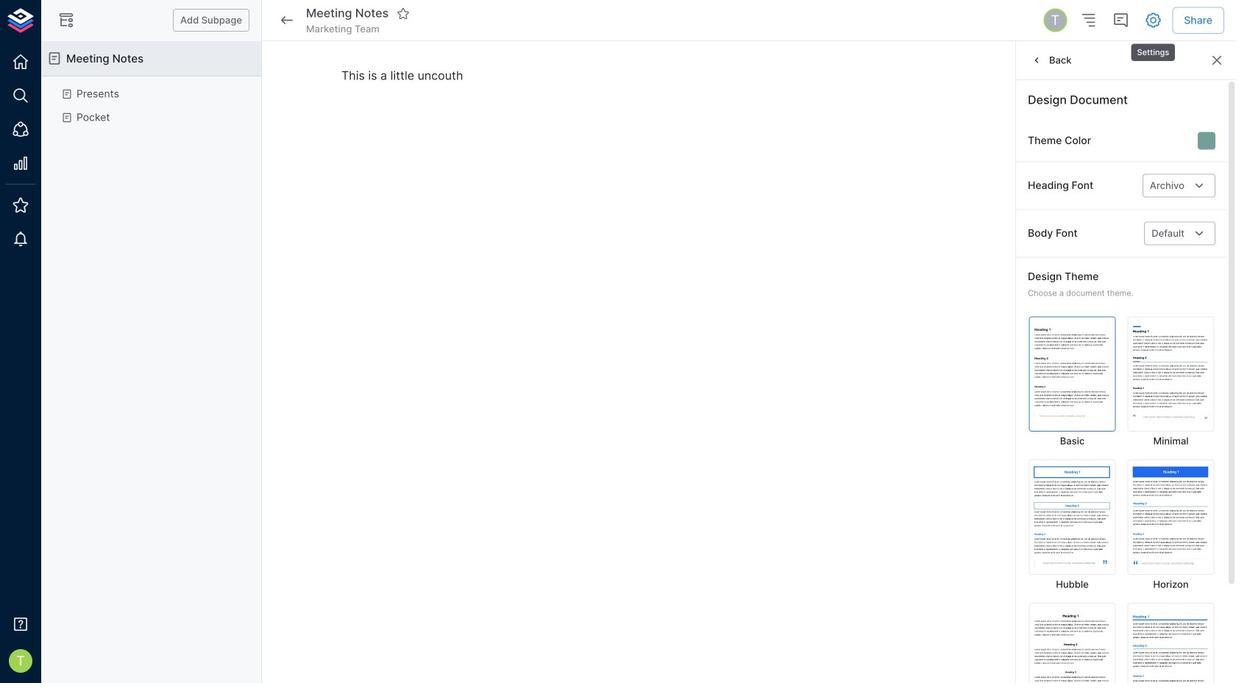 Task type: describe. For each thing, give the bounding box(es) containing it.
table of contents image
[[1080, 11, 1098, 29]]

comments image
[[1112, 11, 1130, 29]]

hide wiki image
[[57, 11, 75, 29]]



Task type: locate. For each thing, give the bounding box(es) containing it.
tooltip
[[1130, 33, 1177, 62]]

favorite image
[[397, 7, 410, 20]]

go back image
[[278, 11, 296, 29]]

settings image
[[1145, 11, 1163, 29]]



